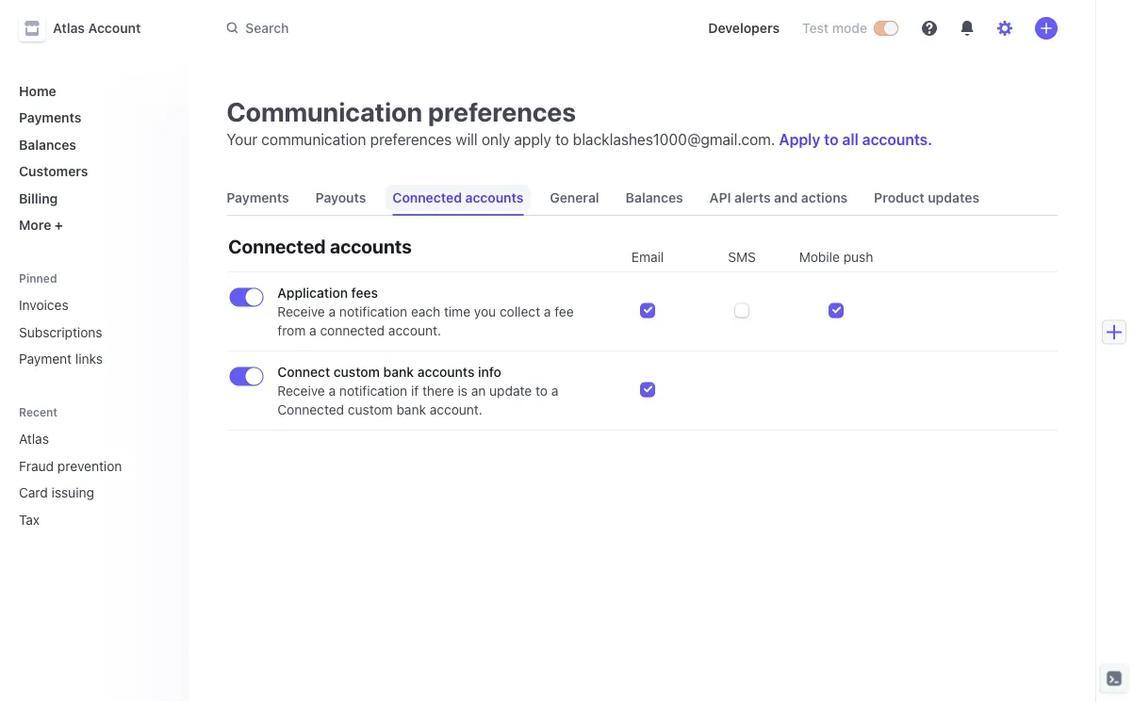Task type: describe. For each thing, give the bounding box(es) containing it.
0 vertical spatial connected
[[393, 190, 462, 206]]

0 vertical spatial bank
[[383, 364, 414, 380]]

push
[[843, 249, 873, 265]]

test mode
[[802, 20, 867, 36]]

payments link inside tab list
[[219, 181, 297, 215]]

pinned navigation links element
[[11, 263, 178, 374]]

collect
[[500, 304, 540, 320]]

communication preferences your communication preferences will only apply to blacklashes1000@gmail.com. apply to all accounts.
[[227, 96, 933, 148]]

1 vertical spatial accounts
[[330, 235, 412, 257]]

notification inside connect custom bank accounts info receive a notification if there is an update to a connected custom bank account.
[[339, 383, 407, 399]]

1 vertical spatial custom
[[348, 402, 393, 418]]

tax
[[19, 512, 40, 527]]

billing
[[19, 190, 58, 206]]

will
[[456, 131, 478, 148]]

info
[[478, 364, 501, 380]]

sms
[[728, 249, 756, 265]]

fees
[[351, 285, 378, 301]]

account
[[88, 20, 141, 36]]

billing link
[[11, 183, 174, 214]]

1 horizontal spatial payments
[[227, 190, 289, 206]]

general
[[550, 190, 599, 206]]

home link
[[11, 75, 174, 106]]

actions
[[801, 190, 848, 206]]

from
[[277, 323, 306, 338]]

invoices
[[19, 297, 68, 313]]

payment links
[[19, 351, 103, 367]]

fraud
[[19, 458, 54, 474]]

0 vertical spatial custom
[[334, 364, 380, 380]]

only
[[482, 131, 510, 148]]

payment
[[19, 351, 72, 367]]

a down 'connect'
[[329, 383, 336, 399]]

Search search field
[[215, 11, 678, 45]]

each
[[411, 304, 440, 320]]

payment links link
[[11, 344, 174, 374]]

2 horizontal spatial to
[[824, 131, 839, 148]]

settings image
[[997, 21, 1013, 36]]

invoices link
[[11, 290, 174, 321]]

developers
[[708, 20, 780, 36]]

blacklashes1000@gmail.com.
[[573, 131, 775, 148]]

time
[[444, 304, 471, 320]]

card issuing link
[[11, 478, 147, 508]]

you
[[474, 304, 496, 320]]

recent
[[19, 406, 58, 419]]

connect custom bank accounts info receive a notification if there is an update to a connected custom bank account.
[[277, 364, 558, 418]]

search
[[245, 20, 289, 36]]

card issuing
[[19, 485, 94, 501]]

product
[[874, 190, 925, 206]]

application fees receive a notification each time you collect a fee from a connected account.
[[277, 285, 574, 338]]

update
[[489, 383, 532, 399]]

updates
[[928, 190, 980, 206]]

api
[[710, 190, 731, 206]]

test
[[802, 20, 829, 36]]

api alerts and actions
[[710, 190, 848, 206]]

accounts inside tab list
[[465, 190, 524, 206]]

notifications image
[[960, 21, 975, 36]]

fraud prevention link
[[11, 451, 147, 481]]

atlas for atlas account
[[53, 20, 85, 36]]

is
[[458, 383, 468, 399]]

apply to all accounts. button
[[779, 131, 933, 148]]

apply
[[514, 131, 551, 148]]

email
[[631, 249, 664, 265]]

balances inside the core navigation links element
[[19, 137, 76, 152]]

1 horizontal spatial to
[[555, 131, 569, 148]]

account. inside application fees receive a notification each time you collect a fee from a connected account.
[[388, 323, 441, 338]]

customers
[[19, 164, 88, 179]]

an
[[471, 383, 486, 399]]

mobile push
[[799, 249, 873, 265]]

0 vertical spatial preferences
[[428, 96, 576, 127]]

recent element
[[0, 424, 189, 535]]

1 vertical spatial connected
[[228, 235, 326, 257]]

and
[[774, 190, 798, 206]]

prevention
[[57, 458, 122, 474]]

1 vertical spatial connected accounts
[[228, 235, 412, 257]]

mobile
[[799, 249, 840, 265]]

payouts
[[315, 190, 366, 206]]

home
[[19, 83, 56, 99]]

notification inside application fees receive a notification each time you collect a fee from a connected account.
[[339, 304, 407, 320]]



Task type: vqa. For each thing, say whether or not it's contained in the screenshot.
Search 'search box'
yes



Task type: locate. For each thing, give the bounding box(es) containing it.
account. down 'is'
[[430, 402, 483, 418]]

1 horizontal spatial payments link
[[219, 181, 297, 215]]

atlas
[[53, 20, 85, 36], [19, 431, 49, 447]]

receive inside application fees receive a notification each time you collect a fee from a connected account.
[[277, 304, 325, 320]]

custom
[[334, 364, 380, 380], [348, 402, 393, 418]]

0 horizontal spatial payments link
[[11, 102, 174, 133]]

there
[[422, 383, 454, 399]]

notification
[[339, 304, 407, 320], [339, 383, 407, 399]]

tax link
[[11, 504, 147, 535]]

accounts inside connect custom bank accounts info receive a notification if there is an update to a connected custom bank account.
[[417, 364, 475, 380]]

tab list containing payments
[[219, 181, 1058, 216]]

connected accounts
[[393, 190, 524, 206], [228, 235, 412, 257]]

alerts
[[735, 190, 771, 206]]

payments link up customers link
[[11, 102, 174, 133]]

2 receive from the top
[[277, 383, 325, 399]]

1 vertical spatial receive
[[277, 383, 325, 399]]

account.
[[388, 323, 441, 338], [430, 402, 483, 418]]

0 horizontal spatial atlas
[[19, 431, 49, 447]]

connected inside connect custom bank accounts info receive a notification if there is an update to a connected custom bank account.
[[277, 402, 344, 418]]

preferences
[[428, 96, 576, 127], [370, 131, 452, 148]]

communication
[[261, 131, 366, 148]]

1 notification from the top
[[339, 304, 407, 320]]

connected accounts down will
[[393, 190, 524, 206]]

issuing
[[52, 485, 94, 501]]

subscriptions
[[19, 324, 102, 340]]

bank up if
[[383, 364, 414, 380]]

0 vertical spatial receive
[[277, 304, 325, 320]]

a left fee
[[544, 304, 551, 320]]

to right apply
[[555, 131, 569, 148]]

receive up from
[[277, 304, 325, 320]]

receive down 'connect'
[[277, 383, 325, 399]]

connected down 'connect'
[[277, 402, 344, 418]]

0 horizontal spatial balances link
[[11, 129, 174, 160]]

1 vertical spatial payments link
[[219, 181, 297, 215]]

1 vertical spatial atlas
[[19, 431, 49, 447]]

balances up email
[[626, 190, 683, 206]]

links
[[75, 351, 103, 367]]

communication
[[227, 96, 422, 127]]

customers link
[[11, 156, 174, 187]]

0 vertical spatial atlas
[[53, 20, 85, 36]]

atlas link
[[11, 424, 147, 454]]

0 vertical spatial account.
[[388, 323, 441, 338]]

0 vertical spatial balances link
[[11, 129, 174, 160]]

connected accounts up the application
[[228, 235, 412, 257]]

accounts up there
[[417, 364, 475, 380]]

0 vertical spatial connected accounts
[[393, 190, 524, 206]]

product updates link
[[867, 181, 987, 215]]

1 vertical spatial account.
[[430, 402, 483, 418]]

1 vertical spatial payments
[[227, 190, 289, 206]]

to left all
[[824, 131, 839, 148]]

more +
[[19, 217, 63, 233]]

payouts link
[[308, 181, 374, 215]]

fraud prevention
[[19, 458, 122, 474]]

balances link up customers
[[11, 129, 174, 160]]

developers link
[[701, 13, 787, 43]]

preferences up "only"
[[428, 96, 576, 127]]

2 vertical spatial accounts
[[417, 364, 475, 380]]

atlas left the account
[[53, 20, 85, 36]]

connected up the application
[[228, 235, 326, 257]]

0 vertical spatial balances
[[19, 137, 76, 152]]

0 vertical spatial payments link
[[11, 102, 174, 133]]

atlas account
[[53, 20, 141, 36]]

1 horizontal spatial balances link
[[618, 181, 691, 215]]

application
[[277, 285, 348, 301]]

connected down will
[[393, 190, 462, 206]]

help image
[[922, 21, 937, 36]]

accounts up fees
[[330, 235, 412, 257]]

product updates
[[874, 190, 980, 206]]

api alerts and actions link
[[702, 181, 855, 215]]

atlas inside button
[[53, 20, 85, 36]]

notification down fees
[[339, 304, 407, 320]]

0 vertical spatial notification
[[339, 304, 407, 320]]

pinned
[[19, 272, 57, 285]]

1 vertical spatial bank
[[396, 402, 426, 418]]

0 horizontal spatial to
[[535, 383, 548, 399]]

more
[[19, 217, 51, 233]]

atlas for atlas
[[19, 431, 49, 447]]

recent navigation links element
[[0, 397, 189, 535]]

atlas account button
[[19, 15, 160, 41]]

1 vertical spatial balances link
[[618, 181, 691, 215]]

balances link
[[11, 129, 174, 160], [618, 181, 691, 215]]

tab list
[[219, 181, 1058, 216]]

1 horizontal spatial balances
[[626, 190, 683, 206]]

accounts
[[465, 190, 524, 206], [330, 235, 412, 257], [417, 364, 475, 380]]

subscriptions link
[[11, 317, 174, 347]]

receive inside connect custom bank accounts info receive a notification if there is an update to a connected custom bank account.
[[277, 383, 325, 399]]

0 horizontal spatial balances
[[19, 137, 76, 152]]

atlas up the fraud
[[19, 431, 49, 447]]

your
[[227, 131, 257, 148]]

fee
[[555, 304, 574, 320]]

1 vertical spatial balances
[[626, 190, 683, 206]]

to inside connect custom bank accounts info receive a notification if there is an update to a connected custom bank account.
[[535, 383, 548, 399]]

accounts down "only"
[[465, 190, 524, 206]]

payments link
[[11, 102, 174, 133], [219, 181, 297, 215]]

balances
[[19, 137, 76, 152], [626, 190, 683, 206]]

0 horizontal spatial payments
[[19, 110, 81, 125]]

1 receive from the top
[[277, 304, 325, 320]]

payments inside the core navigation links element
[[19, 110, 81, 125]]

balances link up email
[[618, 181, 691, 215]]

payments link down your on the top of the page
[[219, 181, 297, 215]]

a right the update
[[551, 383, 558, 399]]

a right from
[[309, 323, 316, 338]]

receive
[[277, 304, 325, 320], [277, 383, 325, 399]]

notification left if
[[339, 383, 407, 399]]

bank
[[383, 364, 414, 380], [396, 402, 426, 418]]

1 vertical spatial notification
[[339, 383, 407, 399]]

2 notification from the top
[[339, 383, 407, 399]]

account. inside connect custom bank accounts info receive a notification if there is an update to a connected custom bank account.
[[430, 402, 483, 418]]

to
[[555, 131, 569, 148], [824, 131, 839, 148], [535, 383, 548, 399]]

2 vertical spatial connected
[[277, 402, 344, 418]]

general link
[[542, 181, 607, 215]]

core navigation links element
[[11, 75, 174, 240]]

atlas inside recent element
[[19, 431, 49, 447]]

balances up customers
[[19, 137, 76, 152]]

mode
[[832, 20, 867, 36]]

0 vertical spatial accounts
[[465, 190, 524, 206]]

card
[[19, 485, 48, 501]]

all
[[842, 131, 859, 148]]

Search text field
[[215, 11, 678, 45]]

connected
[[393, 190, 462, 206], [228, 235, 326, 257], [277, 402, 344, 418]]

1 vertical spatial preferences
[[370, 131, 452, 148]]

connected
[[320, 323, 385, 338]]

account. down each
[[388, 323, 441, 338]]

0 vertical spatial payments
[[19, 110, 81, 125]]

payments down home
[[19, 110, 81, 125]]

preferences left will
[[370, 131, 452, 148]]

bank down if
[[396, 402, 426, 418]]

payments
[[19, 110, 81, 125], [227, 190, 289, 206]]

a down the application
[[329, 304, 336, 320]]

connected accounts link
[[385, 181, 531, 215]]

pinned element
[[11, 290, 174, 374]]

a
[[329, 304, 336, 320], [544, 304, 551, 320], [309, 323, 316, 338], [329, 383, 336, 399], [551, 383, 558, 399]]

1 horizontal spatial atlas
[[53, 20, 85, 36]]

if
[[411, 383, 419, 399]]

accounts.
[[862, 131, 933, 148]]

connect
[[277, 364, 330, 380]]

payments down your on the top of the page
[[227, 190, 289, 206]]

+
[[55, 217, 63, 233]]

to right the update
[[535, 383, 548, 399]]

apply
[[779, 131, 820, 148]]



